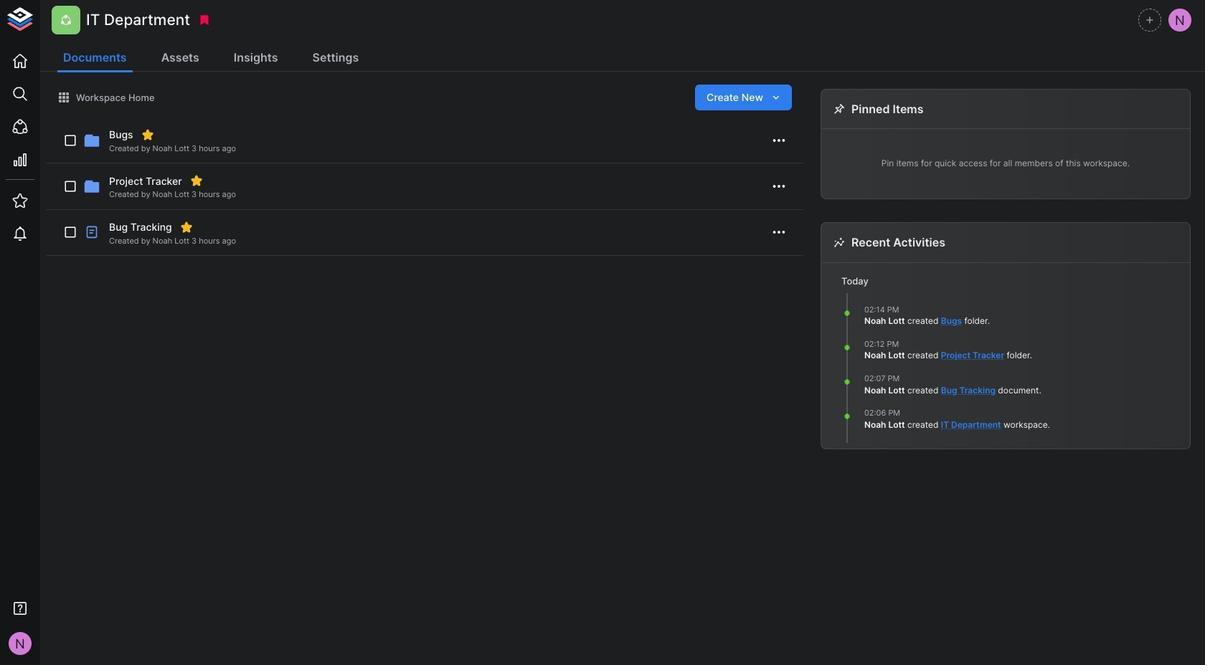 Task type: locate. For each thing, give the bounding box(es) containing it.
0 horizontal spatial remove favorite image
[[141, 128, 154, 141]]

remove favorite image
[[141, 128, 154, 141], [180, 221, 193, 234]]

1 horizontal spatial remove favorite image
[[180, 221, 193, 234]]

remove favorite image
[[190, 175, 203, 188]]



Task type: describe. For each thing, give the bounding box(es) containing it.
0 vertical spatial remove favorite image
[[141, 128, 154, 141]]

remove bookmark image
[[198, 14, 211, 27]]

1 vertical spatial remove favorite image
[[180, 221, 193, 234]]



Task type: vqa. For each thing, say whether or not it's contained in the screenshot.
tooltip
no



